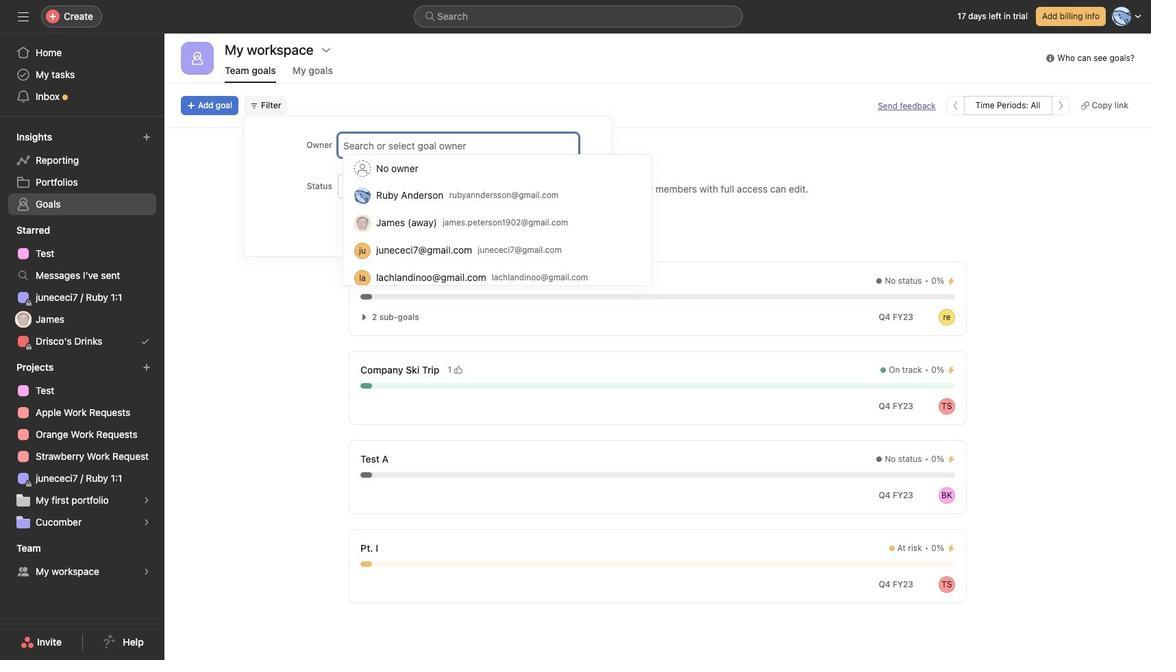 Task type: describe. For each thing, give the bounding box(es) containing it.
Mission title text field
[[341, 139, 410, 171]]

projects element
[[0, 355, 165, 536]]

insights element
[[0, 125, 165, 218]]

1 toggle owner popover image from the top
[[939, 309, 956, 326]]

starred element
[[0, 218, 165, 355]]

new project or portfolio image
[[143, 363, 151, 372]]

Search or select goal owner text field
[[343, 137, 572, 154]]



Task type: locate. For each thing, give the bounding box(es) containing it.
2 toggle owner popover image from the top
[[939, 398, 956, 415]]

show options image
[[321, 45, 332, 56]]

1 vertical spatial 1 like. click to like this task image
[[454, 366, 463, 374]]

toggle owner popover image
[[939, 487, 956, 504]]

Search or select status text field
[[343, 178, 572, 195]]

0 vertical spatial 1 like. click to like this task image
[[453, 277, 461, 285]]

see details, my workspace image
[[143, 568, 151, 576]]

see details, cucomber image
[[143, 518, 151, 526]]

copy link image
[[1081, 101, 1090, 110]]

toggle owner popover image
[[939, 309, 956, 326], [939, 398, 956, 415], [939, 576, 956, 593]]

1 vertical spatial toggle owner popover image
[[939, 398, 956, 415]]

hide sidebar image
[[18, 11, 29, 22]]

see details, my first portfolio image
[[143, 496, 151, 504]]

new insights image
[[143, 133, 151, 141]]

3 toggle owner popover image from the top
[[939, 576, 956, 593]]

teams element
[[0, 536, 165, 585]]

list box
[[414, 5, 743, 27]]

2 vertical spatial toggle owner popover image
[[939, 576, 956, 593]]

0 vertical spatial toggle owner popover image
[[939, 309, 956, 326]]

1 like. click to like this task image
[[453, 277, 461, 285], [454, 366, 463, 374]]

global element
[[0, 34, 165, 116]]



Task type: vqa. For each thing, say whether or not it's contained in the screenshot.
Search or select goal owner text box
yes



